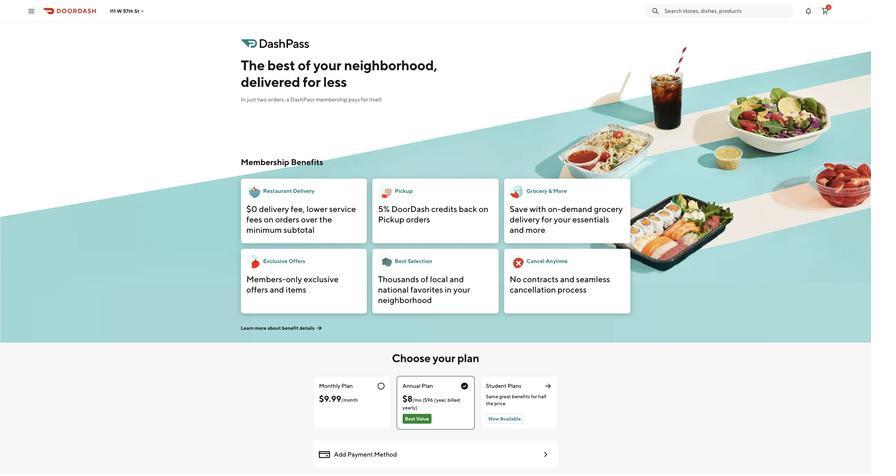 Task type: describe. For each thing, give the bounding box(es) containing it.
the
[[241, 57, 265, 73]]

just
[[247, 96, 256, 103]]

contracts
[[523, 274, 559, 284]]

best
[[267, 57, 295, 73]]

restaurant delivery
[[263, 188, 315, 194]]

the best of your neighborhood, delivered for less
[[241, 57, 437, 90]]

value
[[416, 416, 429, 422]]

anytime
[[546, 258, 568, 265]]

plan for $8
[[422, 383, 433, 389]]

and inside save with on-demand grocery delivery for your essentials and more
[[510, 225, 524, 235]]

delivery inside $0 delivery fee, lower service fees on orders over the minimum subtotal
[[259, 204, 289, 214]]

more
[[553, 188, 567, 194]]

your left the plan
[[433, 352, 455, 365]]

no contracts and seamless cancellation process
[[510, 274, 610, 295]]

for inside save with on-demand grocery delivery for your essentials and more
[[542, 215, 552, 224]]

/mo
[[413, 397, 422, 403]]

fees
[[246, 215, 262, 224]]

the inside same great benefits for half the price
[[486, 401, 493, 407]]

only
[[286, 274, 302, 284]]

and inside "thousands of local and national favorites in your neighborhood"
[[450, 274, 464, 284]]

111
[[110, 8, 116, 14]]

learn more about benefit details
[[241, 325, 315, 331]]

grocery & more
[[526, 188, 567, 194]]

less
[[323, 74, 347, 90]]

plans
[[508, 383, 521, 389]]

3 button
[[818, 4, 832, 18]]

great
[[499, 394, 511, 400]]

learn
[[241, 325, 254, 331]]

selection
[[408, 258, 432, 265]]

more inside save with on-demand grocery delivery for your essentials and more
[[526, 225, 545, 235]]

notification bell image
[[804, 7, 813, 15]]

orders inside 5% doordash credits back on pickup orders
[[406, 215, 430, 224]]

Store search: begin typing to search for stores available on DoorDash text field
[[665, 7, 789, 15]]

your inside the best of your neighborhood, delivered for less
[[313, 57, 341, 73]]

and inside no contracts and seamless cancellation process
[[560, 274, 575, 284]]

seamless
[[576, 274, 610, 284]]

membership benefits
[[241, 157, 323, 167]]

process
[[558, 285, 587, 295]]

now
[[488, 416, 499, 422]]

($96
[[423, 397, 433, 403]]

for inside same great benefits for half the price
[[531, 394, 537, 400]]

on inside 5% doordash credits back on pickup orders
[[479, 204, 488, 214]]

57th
[[123, 8, 133, 14]]

benefits
[[512, 394, 530, 400]]

cancel anytime
[[526, 258, 568, 265]]

doordash
[[391, 204, 430, 214]]

cancellation
[[510, 285, 556, 295]]

for inside the best of your neighborhood, delivered for less
[[303, 74, 321, 90]]

over
[[301, 215, 318, 224]]

annual plan
[[403, 383, 433, 389]]

service
[[329, 204, 356, 214]]

orders,
[[268, 96, 285, 103]]

about
[[267, 325, 281, 331]]

grocery
[[526, 188, 547, 194]]

save with on-demand grocery delivery for your essentials and more
[[510, 204, 623, 235]]

minimum
[[246, 225, 282, 235]]

5%
[[378, 204, 390, 214]]

fee,
[[291, 204, 305, 214]]

offers
[[246, 285, 268, 295]]

a
[[286, 96, 289, 103]]

billed
[[448, 397, 460, 403]]

best for best selection
[[395, 258, 407, 265]]

no
[[510, 274, 521, 284]]

/year,
[[434, 397, 447, 403]]

$0
[[246, 204, 257, 214]]

exclusive
[[304, 274, 339, 284]]

$9.99 /month
[[319, 394, 358, 404]]

0 vertical spatial pickup
[[395, 188, 413, 194]]

offers
[[289, 258, 305, 265]]

111 w 57th st button
[[110, 8, 145, 14]]

/month
[[341, 397, 358, 403]]

benefits
[[291, 157, 323, 167]]

the inside $0 delivery fee, lower service fees on orders over the minimum subtotal
[[319, 215, 332, 224]]

annual
[[403, 383, 421, 389]]

&
[[548, 188, 552, 194]]



Task type: locate. For each thing, give the bounding box(es) containing it.
best for best value
[[405, 416, 415, 422]]

more right learn
[[255, 325, 266, 331]]

and down "members-"
[[270, 285, 284, 295]]

orders
[[275, 215, 299, 224], [406, 215, 430, 224]]

subtotal
[[283, 225, 315, 235]]

2 items, open order cart image
[[821, 7, 829, 15]]

neighborhood,
[[344, 57, 437, 73]]

choose
[[392, 352, 431, 365]]

payment
[[347, 451, 373, 458]]

1 vertical spatial more
[[255, 325, 266, 331]]

and
[[510, 225, 524, 235], [450, 274, 464, 284], [560, 274, 575, 284], [270, 285, 284, 295]]

monthly
[[319, 383, 340, 389]]

0 vertical spatial delivery
[[259, 204, 289, 214]]

in
[[241, 96, 246, 103]]

2 orders from the left
[[406, 215, 430, 224]]

0 vertical spatial best
[[395, 258, 407, 265]]

and down the save
[[510, 225, 524, 235]]

delivery down restaurant
[[259, 204, 289, 214]]

same
[[486, 394, 498, 400]]

1 horizontal spatial of
[[421, 274, 428, 284]]

best up thousands
[[395, 258, 407, 265]]

pays
[[348, 96, 360, 103]]

your inside "thousands of local and national favorites in your neighborhood"
[[453, 285, 470, 295]]

delivery inside save with on-demand grocery delivery for your essentials and more
[[510, 215, 540, 224]]

thousands
[[378, 274, 419, 284]]

more down with
[[526, 225, 545, 235]]

the
[[319, 215, 332, 224], [486, 401, 493, 407]]

restaurant
[[263, 188, 292, 194]]

st
[[134, 8, 139, 14]]

exclusive
[[263, 258, 288, 265]]

for down on-
[[542, 215, 552, 224]]

more
[[526, 225, 545, 235], [255, 325, 266, 331]]

of up favorites at the bottom
[[421, 274, 428, 284]]

best selection
[[395, 258, 432, 265]]

1 vertical spatial delivery
[[510, 215, 540, 224]]

orders inside $0 delivery fee, lower service fees on orders over the minimum subtotal
[[275, 215, 299, 224]]

dashpass
[[290, 96, 315, 103]]

monthly plan
[[319, 383, 353, 389]]

your up less
[[313, 57, 341, 73]]

your inside save with on-demand grocery delivery for your essentials and more
[[554, 215, 571, 224]]

of right best
[[298, 57, 311, 73]]

and up in
[[450, 274, 464, 284]]

for right pays
[[361, 96, 368, 103]]

on up "minimum" on the left
[[264, 215, 274, 224]]

1 horizontal spatial plan
[[422, 383, 433, 389]]

pickup
[[395, 188, 413, 194], [378, 215, 404, 224]]

5% doordash credits back on pickup orders
[[378, 204, 488, 224]]

two
[[257, 96, 267, 103]]

lower
[[307, 204, 328, 214]]

best value
[[405, 416, 429, 422]]

essentials
[[572, 215, 609, 224]]

0 vertical spatial more
[[526, 225, 545, 235]]

add
[[334, 451, 346, 458]]

w
[[117, 8, 122, 14]]

on right back
[[479, 204, 488, 214]]

0 horizontal spatial on
[[264, 215, 274, 224]]

of
[[298, 57, 311, 73], [421, 274, 428, 284]]

thousands of local and national favorites in your neighborhood
[[378, 274, 470, 305]]

grocery
[[594, 204, 623, 214]]

0 vertical spatial the
[[319, 215, 332, 224]]

orders down fee,
[[275, 215, 299, 224]]

price
[[494, 401, 506, 407]]

student
[[486, 383, 506, 389]]

exclusive offers
[[263, 258, 305, 265]]

open menu image
[[27, 7, 35, 15]]

in
[[445, 285, 452, 295]]

orders down doordash on the top of the page
[[406, 215, 430, 224]]

in just two orders, a dashpass membership pays for itself.
[[241, 96, 383, 103]]

national
[[378, 285, 409, 295]]

1 plan from the left
[[341, 383, 353, 389]]

student plans
[[486, 383, 521, 389]]

pickup inside 5% doordash credits back on pickup orders
[[378, 215, 404, 224]]

plan
[[457, 352, 479, 365]]

0 horizontal spatial orders
[[275, 215, 299, 224]]

$0 delivery fee, lower service fees on orders over the minimum subtotal
[[246, 204, 356, 235]]

3
[[828, 5, 830, 9]]

yearly)
[[403, 405, 417, 411]]

half
[[538, 394, 546, 400]]

on inside $0 delivery fee, lower service fees on orders over the minimum subtotal
[[264, 215, 274, 224]]

now available
[[488, 416, 521, 422]]

on-
[[548, 204, 561, 214]]

1 vertical spatial pickup
[[378, 215, 404, 224]]

credits
[[431, 204, 457, 214]]

your down on-
[[554, 215, 571, 224]]

$9.99
[[319, 394, 341, 404]]

delivery down the save
[[510, 215, 540, 224]]

1 horizontal spatial delivery
[[510, 215, 540, 224]]

0 vertical spatial on
[[479, 204, 488, 214]]

cancel
[[526, 258, 545, 265]]

1 horizontal spatial the
[[486, 401, 493, 407]]

on
[[479, 204, 488, 214], [264, 215, 274, 224]]

add payment method
[[334, 451, 397, 458]]

save
[[510, 204, 528, 214]]

$8
[[403, 394, 413, 404]]

1 horizontal spatial on
[[479, 204, 488, 214]]

0 vertical spatial of
[[298, 57, 311, 73]]

favorites
[[410, 285, 443, 295]]

members-
[[246, 274, 286, 284]]

neighborhood
[[378, 295, 432, 305]]

0 horizontal spatial the
[[319, 215, 332, 224]]

pickup up doordash on the top of the page
[[395, 188, 413, 194]]

membership
[[316, 96, 347, 103]]

plan up /month
[[341, 383, 353, 389]]

and up process
[[560, 274, 575, 284]]

plan up ($96
[[422, 383, 433, 389]]

1 orders from the left
[[275, 215, 299, 224]]

1 horizontal spatial more
[[526, 225, 545, 235]]

members-only exclusive offers and items
[[246, 274, 339, 295]]

1 vertical spatial of
[[421, 274, 428, 284]]

1 vertical spatial best
[[405, 416, 415, 422]]

111 w 57th st
[[110, 8, 139, 14]]

available
[[500, 416, 521, 422]]

local
[[430, 274, 448, 284]]

delivered
[[241, 74, 300, 90]]

benefit
[[282, 325, 298, 331]]

of inside the best of your neighborhood, delivered for less
[[298, 57, 311, 73]]

delivery
[[293, 188, 315, 194]]

2 plan from the left
[[422, 383, 433, 389]]

0 horizontal spatial plan
[[341, 383, 353, 389]]

for
[[303, 74, 321, 90], [361, 96, 368, 103], [542, 215, 552, 224], [531, 394, 537, 400]]

and inside the members-only exclusive offers and items
[[270, 285, 284, 295]]

of inside "thousands of local and national favorites in your neighborhood"
[[421, 274, 428, 284]]

demand
[[561, 204, 592, 214]]

plan for $9.99
[[341, 383, 353, 389]]

for up in just two orders, a dashpass membership pays for itself.
[[303, 74, 321, 90]]

best down the yearly)
[[405, 416, 415, 422]]

the down same
[[486, 401, 493, 407]]

0 horizontal spatial of
[[298, 57, 311, 73]]

pickup down 5%
[[378, 215, 404, 224]]

details
[[299, 325, 315, 331]]

best
[[395, 258, 407, 265], [405, 416, 415, 422]]

the down lower
[[319, 215, 332, 224]]

your right in
[[453, 285, 470, 295]]

method
[[374, 451, 397, 458]]

0 horizontal spatial delivery
[[259, 204, 289, 214]]

0 horizontal spatial more
[[255, 325, 266, 331]]

1 vertical spatial the
[[486, 401, 493, 407]]

1 horizontal spatial orders
[[406, 215, 430, 224]]

delivery
[[259, 204, 289, 214], [510, 215, 540, 224]]

1 vertical spatial on
[[264, 215, 274, 224]]

for left half
[[531, 394, 537, 400]]



Task type: vqa. For each thing, say whether or not it's contained in the screenshot.


